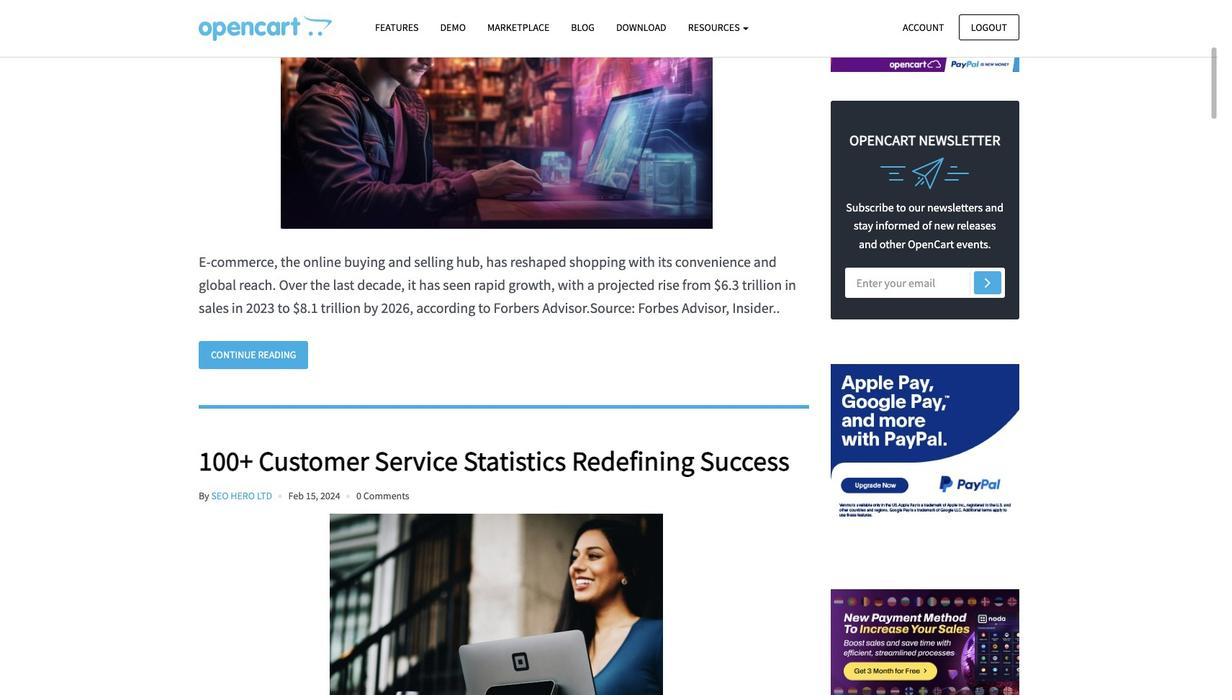 Task type: vqa. For each thing, say whether or not it's contained in the screenshot.
the opencart - open source shopping cart solution image
no



Task type: locate. For each thing, give the bounding box(es) containing it.
2024
[[320, 489, 340, 502]]

1 vertical spatial has
[[419, 276, 440, 294]]

1 vertical spatial in
[[232, 299, 243, 317]]

100+
[[199, 444, 253, 478]]

opencart - blog image
[[199, 15, 332, 41]]

subscribe to our newsletters and stay informed of new releases and other opencart events.
[[846, 200, 1004, 251]]

sales
[[199, 299, 229, 317]]

demo link
[[430, 15, 477, 40]]

the down 'online'
[[310, 276, 330, 294]]

resources link
[[677, 15, 760, 40]]

ltd
[[257, 489, 272, 502]]

to down rapid at the left of page
[[478, 299, 491, 317]]

logout
[[971, 21, 1007, 33]]

blog
[[571, 21, 595, 34]]

and up it
[[388, 253, 411, 271]]

e-commerce, the online buying and selling hub, has reshaped shopping with its convenience and global reach. over the last decade, it has seen rapid growth, with a projected rise from $6.3 trillion in sales in 2023 to $8.1 trillion by 2026, according to forbers advisor.source: forbes advisor, insider..
[[199, 253, 796, 317]]

0 vertical spatial in
[[785, 276, 796, 294]]

0 horizontal spatial to
[[278, 299, 290, 317]]

trillion up insider..
[[742, 276, 782, 294]]

a
[[587, 276, 595, 294]]

resources
[[688, 21, 742, 34]]

has
[[486, 253, 507, 271], [419, 276, 440, 294]]

with left its
[[629, 253, 655, 271]]

0 vertical spatial has
[[486, 253, 507, 271]]

to
[[896, 200, 906, 214], [278, 299, 290, 317], [478, 299, 491, 317]]

projected
[[597, 276, 655, 294]]

noda image
[[831, 552, 1020, 696]]

feb
[[288, 489, 304, 502]]

reach.
[[239, 276, 276, 294]]

the
[[281, 253, 300, 271], [310, 276, 330, 294]]

comments
[[364, 489, 410, 502]]

opencart
[[850, 131, 916, 149], [908, 237, 954, 251]]

online
[[303, 253, 341, 271]]

subscribe
[[846, 200, 894, 214]]

to left our
[[896, 200, 906, 214]]

trillion
[[742, 276, 782, 294], [321, 299, 361, 317]]

opencart inside the subscribe to our newsletters and stay informed of new releases and other opencart events.
[[908, 237, 954, 251]]

to left $8.1
[[278, 299, 290, 317]]

with left a
[[558, 276, 584, 294]]

marketplace
[[487, 21, 550, 34]]

newsletters
[[928, 200, 983, 214]]

in right $6.3
[[785, 276, 796, 294]]

rapid
[[474, 276, 506, 294]]

0 horizontal spatial the
[[281, 253, 300, 271]]

trillion down last
[[321, 299, 361, 317]]

insider..
[[732, 299, 780, 317]]

1 vertical spatial opencart
[[908, 237, 954, 251]]

releases
[[957, 218, 996, 233]]

commerce,
[[211, 253, 278, 271]]

success
[[700, 444, 790, 478]]

from
[[683, 276, 711, 294]]

e-commerce payments from a to z image
[[199, 0, 795, 229]]

with
[[629, 253, 655, 271], [558, 276, 584, 294]]

0 vertical spatial opencart
[[850, 131, 916, 149]]

shopping
[[569, 253, 626, 271]]

according
[[416, 299, 475, 317]]

and up insider..
[[754, 253, 777, 271]]

has right it
[[419, 276, 440, 294]]

reading
[[258, 349, 296, 362]]

100+ customer service statistics redefining success image
[[199, 514, 795, 696]]

buying
[[344, 253, 385, 271]]

decade,
[[357, 276, 405, 294]]

the up over
[[281, 253, 300, 271]]

opencart up subscribe
[[850, 131, 916, 149]]

in left 2023
[[232, 299, 243, 317]]

convenience
[[675, 253, 751, 271]]

statistics
[[464, 444, 566, 478]]

1 horizontal spatial with
[[629, 253, 655, 271]]

0 vertical spatial trillion
[[742, 276, 782, 294]]

1 horizontal spatial has
[[486, 253, 507, 271]]

0 vertical spatial with
[[629, 253, 655, 271]]

1 horizontal spatial to
[[478, 299, 491, 317]]

0 horizontal spatial trillion
[[321, 299, 361, 317]]

1 vertical spatial trillion
[[321, 299, 361, 317]]

it
[[408, 276, 416, 294]]

has up rapid at the left of page
[[486, 253, 507, 271]]

100+ customer service statistics redefining success
[[199, 444, 790, 478]]

marketplace link
[[477, 15, 560, 40]]

other
[[880, 237, 906, 251]]

0
[[357, 489, 362, 502]]

paypal blog image
[[831, 349, 1020, 538]]

rise
[[658, 276, 680, 294]]

0 horizontal spatial with
[[558, 276, 584, 294]]

account link
[[891, 14, 957, 40]]

1 horizontal spatial the
[[310, 276, 330, 294]]

and
[[985, 200, 1004, 214], [859, 237, 878, 251], [388, 253, 411, 271], [754, 253, 777, 271]]

seen
[[443, 276, 471, 294]]

continue reading
[[211, 349, 296, 362]]

stay
[[854, 218, 874, 233]]

opencart down of
[[908, 237, 954, 251]]

2 horizontal spatial to
[[896, 200, 906, 214]]

in
[[785, 276, 796, 294], [232, 299, 243, 317]]



Task type: describe. For each thing, give the bounding box(es) containing it.
features
[[375, 21, 419, 34]]

advisor,
[[682, 299, 730, 317]]

1 vertical spatial the
[[310, 276, 330, 294]]

growth,
[[509, 276, 555, 294]]

$6.3
[[714, 276, 739, 294]]

demo
[[440, 21, 466, 34]]

angle right image
[[985, 274, 991, 291]]

over
[[279, 276, 307, 294]]

100+ customer service statistics redefining success link
[[199, 444, 809, 478]]

selling
[[414, 253, 453, 271]]

2026,
[[381, 299, 413, 317]]

newsletter
[[919, 131, 1001, 149]]

1 horizontal spatial trillion
[[742, 276, 782, 294]]

feb 15, 2024
[[288, 489, 340, 502]]

0 horizontal spatial in
[[232, 299, 243, 317]]

continue
[[211, 349, 256, 362]]

by seo hero ltd
[[199, 489, 272, 502]]

1 vertical spatial with
[[558, 276, 584, 294]]

of
[[922, 218, 932, 233]]

hub,
[[456, 253, 483, 271]]

download link
[[606, 15, 677, 40]]

continue reading link
[[199, 341, 308, 369]]

0 horizontal spatial has
[[419, 276, 440, 294]]

e-
[[199, 253, 211, 271]]

by
[[364, 299, 378, 317]]

account
[[903, 21, 944, 33]]

2023
[[246, 299, 275, 317]]

forbes
[[638, 299, 679, 317]]

download
[[616, 21, 667, 34]]

$8.1
[[293, 299, 318, 317]]

service
[[375, 444, 458, 478]]

0 vertical spatial the
[[281, 253, 300, 271]]

advisor.source:
[[542, 299, 635, 317]]

global
[[199, 276, 236, 294]]

last
[[333, 276, 355, 294]]

customer
[[259, 444, 369, 478]]

hero
[[231, 489, 255, 502]]

seo
[[211, 489, 229, 502]]

to inside the subscribe to our newsletters and stay informed of new releases and other opencart events.
[[896, 200, 906, 214]]

blog link
[[560, 15, 606, 40]]

new
[[934, 218, 955, 233]]

seo hero ltd link
[[211, 489, 272, 502]]

0 comments
[[357, 489, 410, 502]]

events.
[[957, 237, 991, 251]]

1 horizontal spatial in
[[785, 276, 796, 294]]

Enter your email text field
[[845, 268, 1005, 298]]

15,
[[306, 489, 318, 502]]

forbers
[[494, 299, 540, 317]]

redefining
[[572, 444, 695, 478]]

our
[[909, 200, 925, 214]]

and up releases
[[985, 200, 1004, 214]]

logout link
[[959, 14, 1020, 40]]

opencart newsletter
[[850, 131, 1001, 149]]

features link
[[364, 15, 430, 40]]

and down stay
[[859, 237, 878, 251]]

by
[[199, 489, 209, 502]]

informed
[[876, 218, 920, 233]]

reshaped
[[510, 253, 567, 271]]

its
[[658, 253, 672, 271]]



